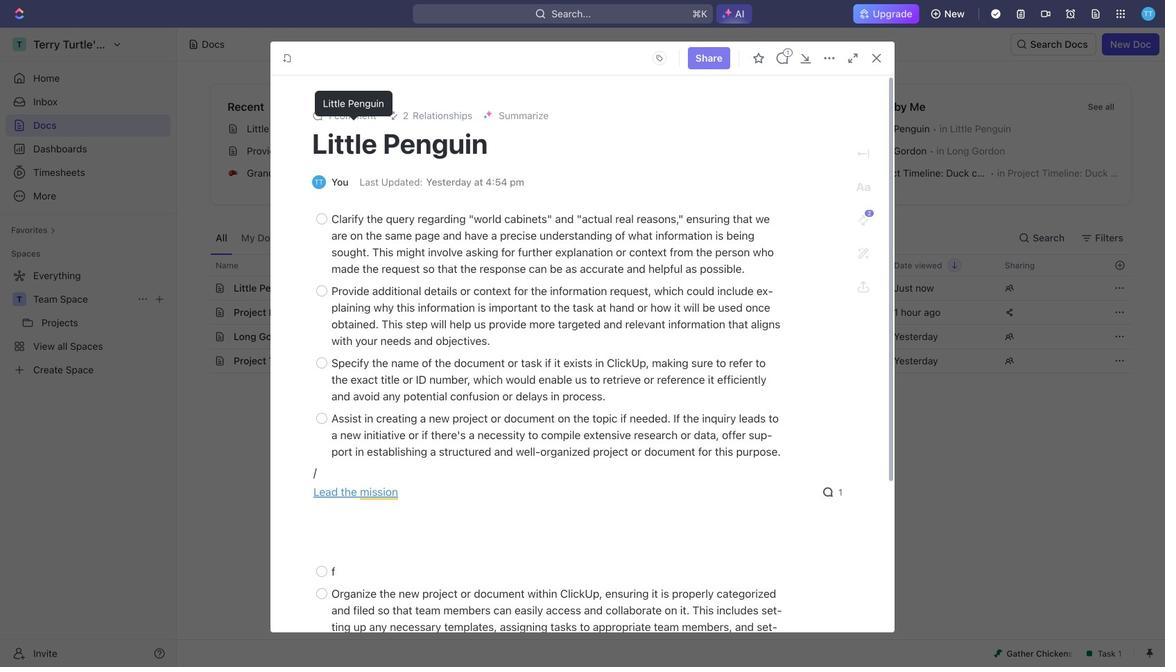 Task type: locate. For each thing, give the bounding box(es) containing it.
tab list
[[210, 222, 554, 255]]

cell
[[195, 277, 210, 300], [775, 277, 886, 300], [195, 301, 210, 325], [775, 301, 886, 325], [195, 325, 210, 349], [775, 325, 886, 349], [195, 350, 210, 373]]

row
[[195, 255, 1132, 277], [195, 276, 1132, 301], [195, 300, 1132, 325], [195, 325, 1132, 350], [195, 349, 1132, 374]]

1 row from the top
[[195, 255, 1132, 277]]

column header
[[195, 255, 210, 277]]

table
[[195, 255, 1132, 374]]

dropdown menu image
[[648, 47, 670, 69]]

sidebar navigation
[[0, 28, 177, 668]]



Task type: describe. For each thing, give the bounding box(es) containing it.
5 row from the top
[[195, 349, 1132, 374]]

2 row from the top
[[195, 276, 1132, 301]]

drumstick bite image
[[994, 650, 1002, 658]]

team space, , element
[[12, 293, 26, 307]]

3 row from the top
[[195, 300, 1132, 325]]

4 row from the top
[[195, 325, 1132, 350]]



Task type: vqa. For each thing, say whether or not it's contained in the screenshot.
user group image
no



